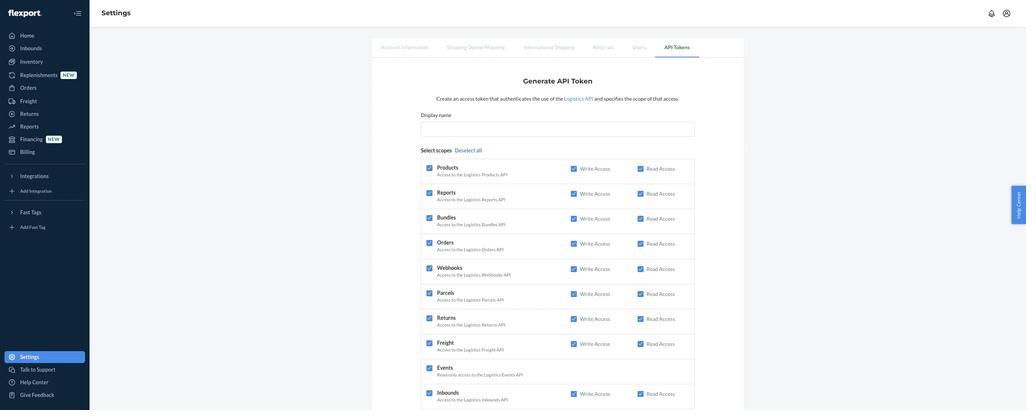 Task type: vqa. For each thing, say whether or not it's contained in the screenshot.


Task type: locate. For each thing, give the bounding box(es) containing it.
1 vertical spatial webhooks
[[482, 272, 503, 278]]

reports
[[20, 123, 39, 130], [437, 190, 456, 196], [482, 197, 497, 203]]

2 shipping from the left
[[555, 44, 574, 50]]

reports up bundles access to the logistics bundles api
[[482, 197, 497, 203]]

shipping option mapping tab
[[438, 38, 514, 57]]

3 write access from the top
[[580, 216, 610, 222]]

0 vertical spatial freight
[[20, 98, 37, 104]]

give feedback button
[[4, 390, 85, 401]]

to inside "products access to the logistics products api"
[[451, 172, 456, 178]]

1 shipping from the left
[[447, 44, 467, 50]]

to for returns
[[451, 322, 456, 328]]

0 horizontal spatial of
[[550, 96, 555, 102]]

access inside orders access to the logistics orders api
[[437, 247, 451, 253]]

1 horizontal spatial parcels
[[482, 297, 496, 303]]

1 vertical spatial new
[[48, 137, 60, 142]]

inbounds down home on the left top of page
[[20, 45, 42, 51]]

deselect
[[455, 147, 475, 154]]

access.
[[663, 96, 679, 102]]

that right token
[[490, 96, 499, 102]]

0 vertical spatial add
[[20, 189, 28, 194]]

logistics for reports
[[464, 197, 481, 203]]

fast tags
[[20, 209, 41, 216]]

7 write from the top
[[580, 316, 593, 322]]

0 vertical spatial bundles
[[437, 215, 456, 221]]

logistics inside bundles access to the logistics bundles api
[[464, 222, 481, 228]]

returns down freight link on the left top of page
[[20, 111, 39, 117]]

1 horizontal spatial settings
[[101, 9, 131, 17]]

1 horizontal spatial settings link
[[101, 9, 131, 17]]

5 read from the top
[[646, 266, 658, 272]]

api for returns
[[498, 322, 505, 328]]

tags
[[31, 209, 41, 216]]

bundles up orders access to the logistics orders api
[[482, 222, 497, 228]]

talk to support button
[[4, 364, 85, 376]]

webhooks up parcels access to the logistics parcels api
[[482, 272, 503, 278]]

None checkbox
[[427, 165, 433, 171], [571, 166, 577, 172], [427, 190, 433, 196], [571, 191, 577, 197], [427, 215, 433, 221], [638, 216, 643, 222], [571, 241, 577, 247], [638, 241, 643, 247], [427, 266, 433, 271], [571, 266, 577, 272], [638, 266, 643, 272], [638, 291, 643, 297], [427, 316, 433, 322], [571, 316, 577, 322], [427, 341, 433, 347], [571, 341, 577, 347], [427, 366, 433, 372], [427, 165, 433, 171], [571, 166, 577, 172], [427, 190, 433, 196], [571, 191, 577, 197], [427, 215, 433, 221], [638, 216, 643, 222], [571, 241, 577, 247], [638, 241, 643, 247], [427, 266, 433, 271], [571, 266, 577, 272], [638, 266, 643, 272], [638, 291, 643, 297], [427, 316, 433, 322], [571, 316, 577, 322], [427, 341, 433, 347], [571, 341, 577, 347], [427, 366, 433, 372]]

freight up read- at the left bottom of page
[[437, 340, 454, 346]]

to for freight
[[451, 347, 456, 353]]

to inside returns access to the logistics returns api
[[451, 322, 456, 328]]

3 write from the top
[[580, 216, 593, 222]]

freight access to the logistics freight api
[[437, 340, 504, 353]]

read for bundles
[[646, 216, 658, 222]]

0 vertical spatial returns
[[20, 111, 39, 117]]

2 read access from the top
[[646, 191, 675, 197]]

webhooks down orders access to the logistics orders api
[[437, 265, 462, 271]]

that left access. at the top of page
[[653, 96, 662, 102]]

2 horizontal spatial freight
[[482, 347, 496, 353]]

create an access token that authenticates the use of the logistics api and specifies the scope of that access.
[[436, 96, 679, 102]]

read access for bundles
[[646, 216, 675, 222]]

the for freight
[[456, 347, 463, 353]]

0 horizontal spatial help
[[20, 379, 31, 386]]

1 write access from the top
[[580, 166, 610, 172]]

read for parcels
[[646, 291, 658, 297]]

logistics inside inbounds access to the logistics inbounds api
[[464, 397, 481, 403]]

access inside inbounds access to the logistics inbounds api
[[437, 397, 451, 403]]

1 vertical spatial fast
[[29, 225, 38, 230]]

to up freight access to the logistics freight api
[[451, 322, 456, 328]]

shipping right international
[[555, 44, 574, 50]]

shipping option mapping
[[447, 44, 505, 50]]

logistics for freight
[[464, 347, 481, 353]]

logistics inside returns access to the logistics returns api
[[464, 322, 481, 328]]

logistics down events read-only access to the logistics events api on the bottom of the page
[[464, 397, 481, 403]]

new down the "reports" link
[[48, 137, 60, 142]]

to for products
[[451, 172, 456, 178]]

write for parcels
[[580, 291, 593, 297]]

help center
[[1015, 192, 1022, 219], [20, 379, 48, 386]]

orders down bundles access to the logistics bundles api
[[437, 240, 454, 246]]

write
[[580, 166, 593, 172], [580, 191, 593, 197], [580, 216, 593, 222], [580, 241, 593, 247], [580, 266, 593, 272], [580, 291, 593, 297], [580, 316, 593, 322], [580, 341, 593, 347], [580, 391, 593, 397]]

to up 'only'
[[451, 347, 456, 353]]

add fast tag
[[20, 225, 45, 230]]

write access for reports
[[580, 191, 610, 197]]

name
[[439, 112, 451, 118]]

to down select scopes deselect all
[[451, 172, 456, 178]]

add inside add integration link
[[20, 189, 28, 194]]

events
[[437, 365, 453, 371], [502, 372, 515, 378]]

1 vertical spatial add
[[20, 225, 28, 230]]

1 vertical spatial returns
[[437, 315, 456, 321]]

0 vertical spatial inbounds
[[20, 45, 42, 51]]

read for freight
[[646, 341, 658, 347]]

None text field
[[421, 122, 695, 137]]

new up the orders link in the top left of the page
[[63, 73, 75, 78]]

api tokens tab
[[655, 38, 699, 57]]

inbounds down events read-only access to the logistics events api on the bottom of the page
[[482, 397, 500, 403]]

returns up freight access to the logistics freight api
[[482, 322, 497, 328]]

2 vertical spatial inbounds
[[482, 397, 500, 403]]

6 read access from the top
[[646, 291, 675, 297]]

freight up returns link in the top of the page
[[20, 98, 37, 104]]

access inside returns access to the logistics returns api
[[437, 322, 451, 328]]

0 vertical spatial help
[[1015, 208, 1022, 219]]

0 horizontal spatial orders
[[20, 85, 37, 91]]

api for bundles
[[498, 222, 505, 228]]

0 horizontal spatial inbounds
[[20, 45, 42, 51]]

inbounds
[[20, 45, 42, 51], [437, 390, 459, 396], [482, 397, 500, 403]]

6 write from the top
[[580, 291, 593, 297]]

1 vertical spatial orders
[[437, 240, 454, 246]]

1 horizontal spatial returns
[[437, 315, 456, 321]]

to right 'only'
[[472, 372, 476, 378]]

api inside events read-only access to the logistics events api
[[516, 372, 523, 378]]

api inside reports access to the logistics reports api
[[498, 197, 505, 203]]

0 vertical spatial fast
[[20, 209, 30, 216]]

0 vertical spatial parcels
[[437, 290, 454, 296]]

access right 'only'
[[458, 372, 471, 378]]

1 horizontal spatial of
[[647, 96, 652, 102]]

4 write from the top
[[580, 241, 593, 247]]

0 vertical spatial new
[[63, 73, 75, 78]]

1 horizontal spatial new
[[63, 73, 75, 78]]

to inside events read-only access to the logistics events api
[[472, 372, 476, 378]]

write for freight
[[580, 341, 593, 347]]

returns access to the logistics returns api
[[437, 315, 505, 328]]

write for reports
[[580, 191, 593, 197]]

9 read access from the top
[[646, 391, 675, 397]]

logistics for inbounds
[[464, 397, 481, 403]]

token
[[571, 77, 593, 85]]

access inside events read-only access to the logistics events api
[[458, 372, 471, 378]]

write for webhooks
[[580, 266, 593, 272]]

read access
[[646, 166, 675, 172], [646, 191, 675, 197], [646, 216, 675, 222], [646, 241, 675, 247], [646, 266, 675, 272], [646, 291, 675, 297], [646, 316, 675, 322], [646, 341, 675, 347], [646, 391, 675, 397]]

to inside inbounds access to the logistics inbounds api
[[451, 397, 456, 403]]

1 horizontal spatial inbounds
[[437, 390, 459, 396]]

to inside parcels access to the logistics parcels api
[[451, 297, 456, 303]]

None checkbox
[[638, 166, 643, 172], [638, 191, 643, 197], [571, 216, 577, 222], [427, 240, 433, 246], [427, 291, 433, 297], [571, 291, 577, 297], [638, 316, 643, 322], [638, 341, 643, 347], [427, 391, 433, 397], [571, 392, 577, 397], [638, 392, 643, 397], [638, 166, 643, 172], [638, 191, 643, 197], [571, 216, 577, 222], [427, 240, 433, 246], [427, 291, 433, 297], [571, 291, 577, 297], [638, 316, 643, 322], [638, 341, 643, 347], [427, 391, 433, 397], [571, 392, 577, 397], [638, 392, 643, 397]]

1 vertical spatial access
[[458, 372, 471, 378]]

the inside events read-only access to the logistics events api
[[477, 372, 483, 378]]

api inside parcels access to the logistics parcels api
[[497, 297, 504, 303]]

to inside webhooks access to the logistics webhooks api
[[451, 272, 456, 278]]

to up returns access to the logistics returns api
[[451, 297, 456, 303]]

9 write from the top
[[580, 391, 593, 397]]

read access for webhooks
[[646, 266, 675, 272]]

access inside bundles access to the logistics bundles api
[[437, 222, 451, 228]]

the up 'only'
[[456, 347, 463, 353]]

0 horizontal spatial freight
[[20, 98, 37, 104]]

0 horizontal spatial settings link
[[4, 351, 85, 363]]

logistics inside freight access to the logistics freight api
[[464, 347, 481, 353]]

logistics down "token"
[[564, 96, 584, 102]]

the up freight access to the logistics freight api
[[456, 322, 463, 328]]

the inside returns access to the logistics returns api
[[456, 322, 463, 328]]

products
[[437, 165, 458, 171], [482, 172, 499, 178]]

the for reports
[[456, 197, 463, 203]]

the
[[532, 96, 540, 102], [556, 96, 563, 102], [624, 96, 632, 102], [456, 172, 463, 178], [456, 197, 463, 203], [456, 222, 463, 228], [456, 247, 463, 253], [456, 272, 463, 278], [456, 297, 463, 303], [456, 322, 463, 328], [456, 347, 463, 353], [477, 372, 483, 378], [456, 397, 463, 403]]

the for orders
[[456, 247, 463, 253]]

api inside freight access to the logistics freight api
[[497, 347, 504, 353]]

of right use
[[550, 96, 555, 102]]

7 write access from the top
[[580, 316, 610, 322]]

to down 'only'
[[451, 397, 456, 403]]

3 read access from the top
[[646, 216, 675, 222]]

inbounds access to the logistics inbounds api
[[437, 390, 508, 403]]

the right use
[[556, 96, 563, 102]]

freight for freight
[[20, 98, 37, 104]]

tab list
[[372, 38, 744, 58]]

8 write from the top
[[580, 341, 593, 347]]

api for webhooks
[[504, 272, 511, 278]]

fast left tags
[[20, 209, 30, 216]]

read access for returns
[[646, 316, 675, 322]]

read access for products
[[646, 166, 675, 172]]

help center inside button
[[1015, 192, 1022, 219]]

1 write from the top
[[580, 166, 593, 172]]

1 read from the top
[[646, 166, 658, 172]]

logistics for webhooks
[[464, 272, 481, 278]]

api
[[664, 44, 673, 50], [557, 77, 569, 85], [585, 96, 593, 102], [500, 172, 507, 178], [498, 197, 505, 203], [498, 222, 505, 228], [496, 247, 504, 253], [504, 272, 511, 278], [497, 297, 504, 303], [498, 322, 505, 328], [497, 347, 504, 353], [516, 372, 523, 378], [501, 397, 508, 403]]

8 read access from the top
[[646, 341, 675, 347]]

3 read from the top
[[646, 216, 658, 222]]

0 horizontal spatial products
[[437, 165, 458, 171]]

the inside orders access to the logistics orders api
[[456, 247, 463, 253]]

fast left tag
[[29, 225, 38, 230]]

open notifications image
[[987, 9, 996, 18]]

the inside reports access to the logistics reports api
[[456, 197, 463, 203]]

open account menu image
[[1002, 9, 1011, 18]]

inbounds down 'only'
[[437, 390, 459, 396]]

the up returns access to the logistics returns api
[[456, 297, 463, 303]]

api inside bundles access to the logistics bundles api
[[498, 222, 505, 228]]

add left integration
[[20, 189, 28, 194]]

to inside orders access to the logistics orders api
[[451, 247, 456, 253]]

api inside orders access to the logistics orders api
[[496, 247, 504, 253]]

7 read access from the top
[[646, 316, 675, 322]]

parcels up returns access to the logistics returns api
[[482, 297, 496, 303]]

1 vertical spatial freight
[[437, 340, 454, 346]]

orders
[[20, 85, 37, 91], [437, 240, 454, 246], [482, 247, 496, 253]]

1 horizontal spatial freight
[[437, 340, 454, 346]]

shipping inside tab
[[555, 44, 574, 50]]

5 write from the top
[[580, 266, 593, 272]]

1 horizontal spatial reports
[[437, 190, 456, 196]]

0 horizontal spatial shipping
[[447, 44, 467, 50]]

logistics up orders access to the logistics orders api
[[464, 222, 481, 228]]

read
[[646, 166, 658, 172], [646, 191, 658, 197], [646, 216, 658, 222], [646, 241, 658, 247], [646, 266, 658, 272], [646, 291, 658, 297], [646, 316, 658, 322], [646, 341, 658, 347], [646, 391, 658, 397]]

to up orders access to the logistics orders api
[[451, 222, 456, 228]]

settings
[[101, 9, 131, 17], [20, 354, 39, 360]]

2 horizontal spatial inbounds
[[482, 397, 500, 403]]

write for products
[[580, 166, 593, 172]]

new for financing
[[48, 137, 60, 142]]

reports for reports
[[20, 123, 39, 130]]

the up orders access to the logistics orders api
[[456, 222, 463, 228]]

bundles
[[437, 215, 456, 221], [482, 222, 497, 228]]

international shipping
[[524, 44, 574, 50]]

returns
[[20, 111, 39, 117], [437, 315, 456, 321], [482, 322, 497, 328]]

deselect all button
[[455, 147, 482, 154]]

2 write access from the top
[[580, 191, 610, 197]]

1 vertical spatial parcels
[[482, 297, 496, 303]]

logistics api link
[[564, 96, 593, 102]]

freight link
[[4, 96, 85, 107]]

webhooks
[[437, 265, 462, 271], [482, 272, 503, 278]]

1 vertical spatial inbounds
[[437, 390, 459, 396]]

1 vertical spatial bundles
[[482, 222, 497, 228]]

logistics up parcels access to the logistics parcels api
[[464, 272, 481, 278]]

to inside freight access to the logistics freight api
[[451, 347, 456, 353]]

0 vertical spatial settings
[[101, 9, 131, 17]]

0 vertical spatial center
[[1015, 192, 1022, 207]]

1 vertical spatial products
[[482, 172, 499, 178]]

read access for freight
[[646, 341, 675, 347]]

api for parcels
[[497, 297, 504, 303]]

2 vertical spatial orders
[[482, 247, 496, 253]]

1 read access from the top
[[646, 166, 675, 172]]

add integration link
[[4, 185, 85, 197]]

logistics inside orders access to the logistics orders api
[[464, 247, 481, 253]]

the up reports access to the logistics reports api
[[456, 172, 463, 178]]

2 write from the top
[[580, 191, 593, 197]]

write access for freight
[[580, 341, 610, 347]]

of right scope
[[647, 96, 652, 102]]

products down "all"
[[482, 172, 499, 178]]

to
[[451, 172, 456, 178], [451, 197, 456, 203], [451, 222, 456, 228], [451, 247, 456, 253], [451, 272, 456, 278], [451, 297, 456, 303], [451, 322, 456, 328], [451, 347, 456, 353], [31, 367, 36, 373], [472, 372, 476, 378], [451, 397, 456, 403]]

logistics inside parcels access to the logistics parcels api
[[464, 297, 481, 303]]

freight up events read-only access to the logistics events api on the bottom of the page
[[482, 347, 496, 353]]

parcels
[[437, 290, 454, 296], [482, 297, 496, 303]]

new
[[63, 73, 75, 78], [48, 137, 60, 142]]

5 read access from the top
[[646, 266, 675, 272]]

1 that from the left
[[490, 96, 499, 102]]

logistics up freight access to the logistics freight api
[[464, 322, 481, 328]]

generate api token
[[523, 77, 593, 85]]

access right an
[[460, 96, 474, 102]]

read access for parcels
[[646, 291, 675, 297]]

returns link
[[4, 108, 85, 120]]

logistics up bundles access to the logistics bundles api
[[464, 197, 481, 203]]

9 write access from the top
[[580, 391, 610, 397]]

to up parcels access to the logistics parcels api
[[451, 272, 456, 278]]

to up bundles access to the logistics bundles api
[[451, 197, 456, 203]]

0 vertical spatial access
[[460, 96, 474, 102]]

the for returns
[[456, 322, 463, 328]]

0 horizontal spatial that
[[490, 96, 499, 102]]

0 vertical spatial products
[[437, 165, 458, 171]]

write access for inbounds
[[580, 391, 610, 397]]

write access for orders
[[580, 241, 610, 247]]

to for orders
[[451, 247, 456, 253]]

orders up webhooks access to the logistics webhooks api
[[482, 247, 496, 253]]

2 vertical spatial freight
[[482, 347, 496, 353]]

orders down replenishments
[[20, 85, 37, 91]]

1 vertical spatial settings link
[[4, 351, 85, 363]]

the down 'only'
[[456, 397, 463, 403]]

add integration
[[20, 189, 52, 194]]

the up parcels access to the logistics parcels api
[[456, 272, 463, 278]]

1 horizontal spatial orders
[[437, 240, 454, 246]]

1 vertical spatial center
[[32, 379, 48, 386]]

to inside button
[[31, 367, 36, 373]]

api inside inbounds access to the logistics inbounds api
[[501, 397, 508, 403]]

1 vertical spatial help
[[20, 379, 31, 386]]

to right talk
[[31, 367, 36, 373]]

6 write access from the top
[[580, 291, 610, 297]]

users
[[633, 44, 646, 50]]

logistics up webhooks access to the logistics webhooks api
[[464, 247, 481, 253]]

1 horizontal spatial help
[[1015, 208, 1022, 219]]

0 vertical spatial events
[[437, 365, 453, 371]]

0 horizontal spatial bundles
[[437, 215, 456, 221]]

2 read from the top
[[646, 191, 658, 197]]

all
[[476, 147, 482, 154]]

1 horizontal spatial center
[[1015, 192, 1022, 207]]

write access
[[580, 166, 610, 172], [580, 191, 610, 197], [580, 216, 610, 222], [580, 241, 610, 247], [580, 266, 610, 272], [580, 291, 610, 297], [580, 316, 610, 322], [580, 341, 610, 347], [580, 391, 610, 397]]

fast inside dropdown button
[[20, 209, 30, 216]]

support
[[37, 367, 55, 373]]

1 add from the top
[[20, 189, 28, 194]]

to inside reports access to the logistics reports api
[[451, 197, 456, 203]]

api for inbounds
[[501, 397, 508, 403]]

1 vertical spatial reports
[[437, 190, 456, 196]]

0 horizontal spatial webhooks
[[437, 265, 462, 271]]

integrations
[[20, 173, 49, 179]]

the left scope
[[624, 96, 632, 102]]

write for inbounds
[[580, 391, 593, 397]]

the inside parcels access to the logistics parcels api
[[456, 297, 463, 303]]

logistics inside "products access to the logistics products api"
[[464, 172, 481, 178]]

0 horizontal spatial parcels
[[437, 290, 454, 296]]

2 horizontal spatial returns
[[482, 322, 497, 328]]

0 horizontal spatial new
[[48, 137, 60, 142]]

freight for freight access to the logistics freight api
[[437, 340, 454, 346]]

center
[[1015, 192, 1022, 207], [32, 379, 48, 386]]

products down scopes
[[437, 165, 458, 171]]

2 add from the top
[[20, 225, 28, 230]]

parcels down webhooks access to the logistics webhooks api
[[437, 290, 454, 296]]

2 vertical spatial returns
[[482, 322, 497, 328]]

reports down "products access to the logistics products api"
[[437, 190, 456, 196]]

api inside webhooks access to the logistics webhooks api
[[504, 272, 511, 278]]

8 write access from the top
[[580, 341, 610, 347]]

1 vertical spatial help center
[[20, 379, 48, 386]]

the inside inbounds access to the logistics inbounds api
[[456, 397, 463, 403]]

0 vertical spatial help center
[[1015, 192, 1022, 219]]

the inside "products access to the logistics products api"
[[456, 172, 463, 178]]

the left use
[[532, 96, 540, 102]]

logistics
[[564, 96, 584, 102], [464, 172, 481, 178], [464, 197, 481, 203], [464, 222, 481, 228], [464, 247, 481, 253], [464, 272, 481, 278], [464, 297, 481, 303], [464, 322, 481, 328], [464, 347, 481, 353], [484, 372, 501, 378], [464, 397, 481, 403]]

replenishments
[[20, 72, 58, 78]]

tab list containing account information
[[372, 38, 744, 58]]

the for parcels
[[456, 297, 463, 303]]

shipping
[[447, 44, 467, 50], [555, 44, 574, 50]]

0 vertical spatial settings link
[[101, 9, 131, 17]]

add down fast tags
[[20, 225, 28, 230]]

talk to support
[[20, 367, 55, 373]]

the inside bundles access to the logistics bundles api
[[456, 222, 463, 228]]

inventory
[[20, 59, 43, 65]]

write for orders
[[580, 241, 593, 247]]

0 vertical spatial reports
[[20, 123, 39, 130]]

inbounds link
[[4, 43, 85, 54]]

display name
[[421, 112, 451, 118]]

0 horizontal spatial reports
[[20, 123, 39, 130]]

the up webhooks access to the logistics webhooks api
[[456, 247, 463, 253]]

0 vertical spatial orders
[[20, 85, 37, 91]]

4 read access from the top
[[646, 241, 675, 247]]

settings link
[[101, 9, 131, 17], [4, 351, 85, 363]]

shipping left option
[[447, 44, 467, 50]]

logistics inside reports access to the logistics reports api
[[464, 197, 481, 203]]

add for add integration
[[20, 189, 28, 194]]

freight
[[20, 98, 37, 104], [437, 340, 454, 346], [482, 347, 496, 353]]

account
[[381, 44, 400, 50]]

1 horizontal spatial bundles
[[482, 222, 497, 228]]

help inside help center button
[[1015, 208, 1022, 219]]

returns down parcels access to the logistics parcels api
[[437, 315, 456, 321]]

logistics up events read-only access to the logistics events api on the bottom of the page
[[464, 347, 481, 353]]

1 horizontal spatial shipping
[[555, 44, 574, 50]]

logistics up reports access to the logistics reports api
[[464, 172, 481, 178]]

1 vertical spatial settings
[[20, 354, 39, 360]]

2 horizontal spatial reports
[[482, 197, 497, 203]]

api inside "products access to the logistics products api"
[[500, 172, 507, 178]]

to inside bundles access to the logistics bundles api
[[451, 222, 456, 228]]

logistics inside webhooks access to the logistics webhooks api
[[464, 272, 481, 278]]

the inside webhooks access to the logistics webhooks api
[[456, 272, 463, 278]]

help
[[1015, 208, 1022, 219], [20, 379, 31, 386]]

read for orders
[[646, 241, 658, 247]]

the inside freight access to the logistics freight api
[[456, 347, 463, 353]]

the up inbounds access to the logistics inbounds api
[[477, 372, 483, 378]]

api inside returns access to the logistics returns api
[[498, 322, 505, 328]]

5 write access from the top
[[580, 266, 610, 272]]

authenticates
[[500, 96, 531, 102]]

4 write access from the top
[[580, 241, 610, 247]]

bundles access to the logistics bundles api
[[437, 215, 505, 228]]

logistics up returns access to the logistics returns api
[[464, 297, 481, 303]]

to up webhooks access to the logistics webhooks api
[[451, 247, 456, 253]]

logistics up inbounds access to the logistics inbounds api
[[484, 372, 501, 378]]

1 horizontal spatial that
[[653, 96, 662, 102]]

access inside reports access to the logistics reports api
[[437, 197, 451, 203]]

6 read from the top
[[646, 291, 658, 297]]

read for webhooks
[[646, 266, 658, 272]]

8 read from the top
[[646, 341, 658, 347]]

read for products
[[646, 166, 658, 172]]

7 read from the top
[[646, 316, 658, 322]]

1 horizontal spatial help center
[[1015, 192, 1022, 219]]

0 horizontal spatial returns
[[20, 111, 39, 117]]

the up bundles access to the logistics bundles api
[[456, 197, 463, 203]]

1 horizontal spatial events
[[502, 372, 515, 378]]

9 read from the top
[[646, 391, 658, 397]]

reports up financing
[[20, 123, 39, 130]]

4 read from the top
[[646, 241, 658, 247]]

to for reports
[[451, 197, 456, 203]]

add inside add fast tag link
[[20, 225, 28, 230]]

0 horizontal spatial center
[[32, 379, 48, 386]]

1 horizontal spatial products
[[482, 172, 499, 178]]

the for webhooks
[[456, 272, 463, 278]]

bundles down reports access to the logistics reports api
[[437, 215, 456, 221]]



Task type: describe. For each thing, give the bounding box(es) containing it.
write access for returns
[[580, 316, 610, 322]]

logistics inside events read-only access to the logistics events api
[[484, 372, 501, 378]]

2 of from the left
[[647, 96, 652, 102]]

to for parcels
[[451, 297, 456, 303]]

create
[[436, 96, 452, 102]]

the for bundles
[[456, 222, 463, 228]]

an
[[453, 96, 459, 102]]

inbounds for inbounds
[[20, 45, 42, 51]]

referrals tab
[[584, 38, 623, 57]]

scopes
[[436, 147, 452, 154]]

international
[[524, 44, 554, 50]]

orders link
[[4, 82, 85, 94]]

products access to the logistics products api
[[437, 165, 507, 178]]

api for freight
[[497, 347, 504, 353]]

information
[[401, 44, 428, 50]]

parcels access to the logistics parcels api
[[437, 290, 504, 303]]

new for replenishments
[[63, 73, 75, 78]]

2 vertical spatial reports
[[482, 197, 497, 203]]

logistics for bundles
[[464, 222, 481, 228]]

returns for returns
[[20, 111, 39, 117]]

api for reports
[[498, 197, 505, 203]]

tag
[[39, 225, 45, 230]]

the for inbounds
[[456, 397, 463, 403]]

help center link
[[4, 377, 85, 389]]

1 horizontal spatial webhooks
[[482, 272, 503, 278]]

referrals
[[593, 44, 614, 50]]

2 horizontal spatial orders
[[482, 247, 496, 253]]

close navigation image
[[73, 9, 82, 18]]

integration
[[29, 189, 52, 194]]

api for products
[[500, 172, 507, 178]]

select scopes deselect all
[[421, 147, 482, 154]]

give
[[20, 392, 31, 398]]

logistics for parcels
[[464, 297, 481, 303]]

api tokens
[[664, 44, 690, 50]]

home
[[20, 32, 34, 39]]

logistics for returns
[[464, 322, 481, 328]]

write access for parcels
[[580, 291, 610, 297]]

read for returns
[[646, 316, 658, 322]]

users tab
[[623, 38, 655, 57]]

center inside button
[[1015, 192, 1022, 207]]

read access for orders
[[646, 241, 675, 247]]

integrations button
[[4, 171, 85, 182]]

flexport logo image
[[8, 10, 42, 17]]

read for inbounds
[[646, 391, 658, 397]]

tokens
[[674, 44, 690, 50]]

0 horizontal spatial events
[[437, 365, 453, 371]]

read for reports
[[646, 191, 658, 197]]

account information tab
[[372, 38, 438, 57]]

write access for bundles
[[580, 216, 610, 222]]

token
[[475, 96, 489, 102]]

access inside parcels access to the logistics parcels api
[[437, 297, 451, 303]]

add for add fast tag
[[20, 225, 28, 230]]

read access for reports
[[646, 191, 675, 197]]

fast tags button
[[4, 207, 85, 219]]

account information
[[381, 44, 428, 50]]

inventory link
[[4, 56, 85, 68]]

2 that from the left
[[653, 96, 662, 102]]

home link
[[4, 30, 85, 42]]

and
[[594, 96, 603, 102]]

billing link
[[4, 146, 85, 158]]

read-
[[437, 372, 449, 378]]

financing
[[20, 136, 43, 143]]

returns for returns access to the logistics returns api
[[437, 315, 456, 321]]

reports access to the logistics reports api
[[437, 190, 505, 203]]

write access for products
[[580, 166, 610, 172]]

scope
[[633, 96, 646, 102]]

mapping
[[485, 44, 505, 50]]

events read-only access to the logistics events api
[[437, 365, 523, 378]]

orders access to the logistics orders api
[[437, 240, 504, 253]]

access inside webhooks access to the logistics webhooks api
[[437, 272, 451, 278]]

write for returns
[[580, 316, 593, 322]]

option
[[468, 44, 484, 50]]

international shipping tab
[[514, 38, 584, 57]]

logistics for orders
[[464, 247, 481, 253]]

only
[[449, 372, 457, 378]]

talk
[[20, 367, 30, 373]]

1 of from the left
[[550, 96, 555, 102]]

specifies
[[604, 96, 623, 102]]

the for products
[[456, 172, 463, 178]]

shipping inside tab
[[447, 44, 467, 50]]

inbounds for inbounds access to the logistics inbounds api
[[437, 390, 459, 396]]

feedback
[[32, 392, 54, 398]]

use
[[541, 96, 549, 102]]

1 vertical spatial events
[[502, 372, 515, 378]]

to for bundles
[[451, 222, 456, 228]]

webhooks access to the logistics webhooks api
[[437, 265, 511, 278]]

help inside help center link
[[20, 379, 31, 386]]

api for orders
[[496, 247, 504, 253]]

help center button
[[1012, 186, 1026, 224]]

give feedback
[[20, 392, 54, 398]]

0 vertical spatial webhooks
[[437, 265, 462, 271]]

display
[[421, 112, 438, 118]]

generate
[[523, 77, 555, 85]]

access inside "products access to the logistics products api"
[[437, 172, 451, 178]]

write for bundles
[[580, 216, 593, 222]]

read access for inbounds
[[646, 391, 675, 397]]

api inside tab
[[664, 44, 673, 50]]

write access for webhooks
[[580, 266, 610, 272]]

orders for orders access to the logistics orders api
[[437, 240, 454, 246]]

reports link
[[4, 121, 85, 133]]

0 horizontal spatial help center
[[20, 379, 48, 386]]

access inside freight access to the logistics freight api
[[437, 347, 451, 353]]

select
[[421, 147, 435, 154]]

reports for reports access to the logistics reports api
[[437, 190, 456, 196]]

to for webhooks
[[451, 272, 456, 278]]

billing
[[20, 149, 35, 155]]

orders for orders
[[20, 85, 37, 91]]

to for inbounds
[[451, 397, 456, 403]]

add fast tag link
[[4, 222, 85, 234]]

logistics for products
[[464, 172, 481, 178]]

0 horizontal spatial settings
[[20, 354, 39, 360]]



